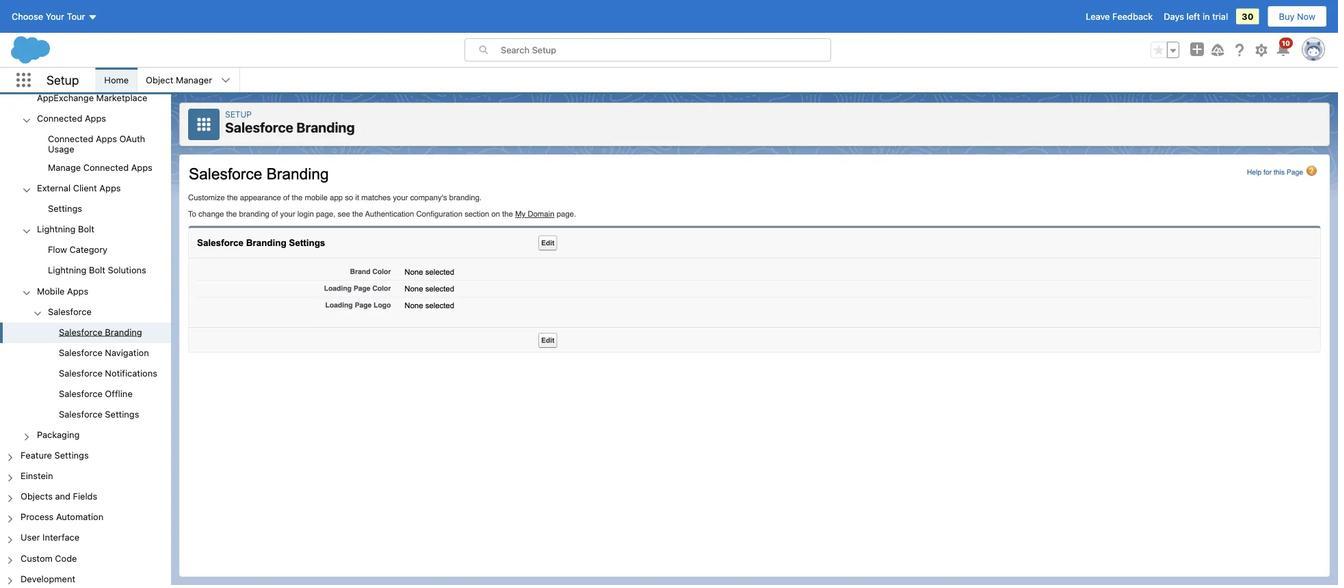 Task type: locate. For each thing, give the bounding box(es) containing it.
home link
[[96, 68, 137, 92]]

mobile apps tree item
[[0, 282, 171, 426]]

salesforce down setup 'link'
[[225, 119, 294, 136]]

1 vertical spatial setup
[[225, 110, 252, 119]]

packaging
[[37, 430, 80, 440]]

custom code
[[21, 554, 77, 564]]

buy now button
[[1268, 5, 1328, 27]]

0 horizontal spatial setup
[[47, 73, 79, 87]]

flow
[[48, 245, 67, 255]]

salesforce branding link
[[59, 327, 142, 340]]

trial
[[1213, 11, 1229, 22]]

manager
[[176, 75, 212, 85]]

settings inside external client apps tree item
[[48, 204, 82, 214]]

apps for connected apps oauth usage
[[96, 134, 117, 144]]

connected down connected apps oauth usage link
[[83, 162, 129, 173]]

settings for salesforce settings
[[105, 410, 139, 420]]

setup
[[47, 73, 79, 87], [225, 110, 252, 119]]

days
[[1164, 11, 1185, 22]]

0 vertical spatial branding
[[297, 119, 355, 136]]

connected apps oauth usage
[[48, 134, 145, 154]]

category
[[69, 245, 108, 255]]

connected down appexchange
[[37, 113, 82, 123]]

1 vertical spatial branding
[[105, 327, 142, 337]]

connected down connected apps link
[[48, 134, 93, 144]]

in
[[1203, 11, 1211, 22]]

1 vertical spatial connected
[[48, 134, 93, 144]]

settings down offline
[[105, 410, 139, 420]]

branding inside setup salesforce branding
[[297, 119, 355, 136]]

salesforce settings
[[59, 410, 139, 420]]

group for connected apps
[[0, 130, 171, 179]]

lightning up mobile apps
[[48, 265, 87, 276]]

mobile
[[37, 286, 65, 296]]

objects
[[21, 492, 53, 502]]

mobile apps
[[37, 286, 88, 296]]

group for salesforce
[[0, 323, 171, 426]]

connected for connected apps oauth usage
[[48, 134, 93, 144]]

0 vertical spatial bolt
[[78, 224, 94, 234]]

external client apps link
[[37, 183, 121, 195]]

buy
[[1280, 11, 1295, 22]]

group
[[1151, 42, 1180, 58], [0, 68, 171, 447], [0, 130, 171, 179], [0, 241, 171, 282], [0, 323, 171, 426]]

1 vertical spatial bolt
[[89, 265, 105, 276]]

connected
[[37, 113, 82, 123], [48, 134, 93, 144], [83, 162, 129, 173]]

group containing connected apps oauth usage
[[0, 130, 171, 179]]

salesforce down the salesforce link
[[59, 327, 103, 337]]

0 vertical spatial connected
[[37, 113, 82, 123]]

appexchange marketplace
[[37, 93, 147, 103]]

navigation
[[105, 348, 149, 358]]

salesforce offline
[[59, 389, 133, 399]]

notifications
[[105, 368, 157, 379]]

code
[[55, 554, 77, 564]]

settings
[[48, 204, 82, 214], [105, 410, 139, 420], [54, 451, 89, 461]]

salesforce
[[225, 119, 294, 136], [48, 307, 92, 317], [59, 327, 103, 337], [59, 348, 103, 358], [59, 368, 103, 379], [59, 389, 103, 399], [59, 410, 103, 420]]

apps for connected apps
[[85, 113, 106, 123]]

salesforce link
[[48, 307, 92, 319]]

external client apps
[[37, 183, 121, 193]]

process automation link
[[21, 512, 103, 525]]

automation
[[56, 512, 103, 523]]

einstein
[[21, 471, 53, 482]]

choose your tour
[[12, 11, 85, 22]]

now
[[1298, 11, 1316, 22]]

settings down packaging link
[[54, 451, 89, 461]]

lightning bolt
[[37, 224, 94, 234]]

apps up the salesforce link
[[67, 286, 88, 296]]

leave feedback link
[[1086, 11, 1154, 22]]

group containing salesforce branding
[[0, 323, 171, 426]]

salesforce down "salesforce offline" link
[[59, 410, 103, 420]]

object manager
[[146, 75, 212, 85]]

feature settings link
[[21, 451, 89, 463]]

bolt for lightning bolt solutions
[[89, 265, 105, 276]]

home
[[104, 75, 129, 85]]

10 button
[[1276, 38, 1294, 58]]

apps left oauth
[[96, 134, 117, 144]]

group for lightning bolt
[[0, 241, 171, 282]]

salesforce up salesforce offline
[[59, 368, 103, 379]]

1 horizontal spatial setup
[[225, 110, 252, 119]]

salesforce tree item
[[0, 302, 171, 426]]

0 horizontal spatial branding
[[105, 327, 142, 337]]

0 vertical spatial setup
[[47, 73, 79, 87]]

process automation
[[21, 512, 103, 523]]

bolt down category
[[89, 265, 105, 276]]

settings up lightning bolt
[[48, 204, 82, 214]]

lightning up flow
[[37, 224, 76, 234]]

development
[[21, 574, 75, 584]]

apps inside connected apps oauth usage
[[96, 134, 117, 144]]

group containing appexchange marketplace
[[0, 68, 171, 447]]

2 vertical spatial settings
[[54, 451, 89, 461]]

salesforce notifications link
[[59, 368, 157, 381]]

object
[[146, 75, 173, 85]]

bolt up category
[[78, 224, 94, 234]]

lightning for lightning bolt
[[37, 224, 76, 234]]

setup inside setup salesforce branding
[[225, 110, 252, 119]]

apps down appexchange marketplace link
[[85, 113, 106, 123]]

salesforce navigation
[[59, 348, 149, 358]]

1 horizontal spatial branding
[[297, 119, 355, 136]]

salesforce for navigation
[[59, 348, 103, 358]]

0 vertical spatial lightning
[[37, 224, 76, 234]]

salesforce down salesforce branding tree item
[[59, 348, 103, 358]]

group containing flow category
[[0, 241, 171, 282]]

client
[[73, 183, 97, 193]]

settings inside salesforce tree item
[[105, 410, 139, 420]]

choose
[[12, 11, 43, 22]]

1 vertical spatial settings
[[105, 410, 139, 420]]

connected inside connected apps oauth usage
[[48, 134, 93, 144]]

0 vertical spatial settings
[[48, 204, 82, 214]]

salesforce up salesforce settings
[[59, 389, 103, 399]]

bolt
[[78, 224, 94, 234], [89, 265, 105, 276]]

custom code link
[[21, 554, 77, 566]]

1 vertical spatial lightning
[[48, 265, 87, 276]]

user interface link
[[21, 533, 80, 545]]

manage connected apps link
[[48, 162, 153, 175]]

branding
[[297, 119, 355, 136], [105, 327, 142, 337]]

apps
[[85, 113, 106, 123], [96, 134, 117, 144], [131, 162, 153, 173], [100, 183, 121, 193], [67, 286, 88, 296]]

flow category link
[[48, 245, 108, 257]]

marketplace
[[96, 93, 147, 103]]

settings for feature settings
[[54, 451, 89, 461]]

custom
[[21, 554, 53, 564]]

external client apps tree item
[[0, 179, 171, 220]]

leave feedback
[[1086, 11, 1154, 22]]

feature
[[21, 451, 52, 461]]

2 vertical spatial connected
[[83, 162, 129, 173]]

solutions
[[108, 265, 146, 276]]



Task type: describe. For each thing, give the bounding box(es) containing it.
lightning for lightning bolt solutions
[[48, 265, 87, 276]]

offline
[[105, 389, 133, 399]]

lightning bolt solutions
[[48, 265, 146, 276]]

appexchange marketplace link
[[37, 93, 147, 105]]

appexchange
[[37, 93, 94, 103]]

Search Setup text field
[[501, 39, 831, 61]]

manage
[[48, 162, 81, 173]]

manage connected apps
[[48, 162, 153, 173]]

fields
[[73, 492, 97, 502]]

left
[[1187, 11, 1201, 22]]

bolt for lightning bolt
[[78, 224, 94, 234]]

30
[[1242, 11, 1254, 22]]

salesforce branding tree item
[[0, 323, 171, 344]]

branding inside tree item
[[105, 327, 142, 337]]

external
[[37, 183, 71, 193]]

apps down manage connected apps link
[[100, 183, 121, 193]]

objects and fields
[[21, 492, 97, 502]]

lightning bolt solutions link
[[48, 265, 146, 278]]

setup salesforce branding
[[225, 110, 355, 136]]

your
[[46, 11, 64, 22]]

objects and fields link
[[21, 492, 97, 504]]

buy now
[[1280, 11, 1316, 22]]

salesforce offline link
[[59, 389, 133, 401]]

user
[[21, 533, 40, 543]]

salesforce down mobile apps link
[[48, 307, 92, 317]]

apps for mobile apps
[[67, 286, 88, 296]]

setup for setup
[[47, 73, 79, 87]]

connected apps link
[[37, 113, 106, 125]]

connected apps oauth usage link
[[48, 134, 171, 154]]

apps down oauth
[[131, 162, 153, 173]]

feedback
[[1113, 11, 1154, 22]]

salesforce for offline
[[59, 389, 103, 399]]

object manager link
[[138, 68, 220, 92]]

salesforce settings link
[[59, 410, 139, 422]]

leave
[[1086, 11, 1111, 22]]

mobile apps link
[[37, 286, 88, 298]]

connected apps
[[37, 113, 106, 123]]

and
[[55, 492, 71, 502]]

setup link
[[225, 110, 252, 119]]

settings link
[[48, 204, 82, 216]]

process
[[21, 512, 54, 523]]

oauth
[[120, 134, 145, 144]]

lightning bolt tree item
[[0, 220, 171, 282]]

days left in trial
[[1164, 11, 1229, 22]]

feature settings
[[21, 451, 89, 461]]

salesforce branding
[[59, 327, 142, 337]]

choose your tour button
[[11, 5, 98, 27]]

user interface
[[21, 533, 80, 543]]

salesforce navigation link
[[59, 348, 149, 360]]

flow category
[[48, 245, 108, 255]]

tour
[[67, 11, 85, 22]]

salesforce for settings
[[59, 410, 103, 420]]

setup for setup salesforce branding
[[225, 110, 252, 119]]

packaging link
[[37, 430, 80, 442]]

einstein link
[[21, 471, 53, 484]]

lightning bolt link
[[37, 224, 94, 237]]

salesforce for notifications
[[59, 368, 103, 379]]

development link
[[21, 574, 75, 586]]

usage
[[48, 144, 74, 154]]

10
[[1283, 39, 1291, 47]]

connected apps tree item
[[0, 109, 171, 179]]

salesforce inside setup salesforce branding
[[225, 119, 294, 136]]

interface
[[42, 533, 80, 543]]

connected for connected apps
[[37, 113, 82, 123]]

salesforce notifications
[[59, 368, 157, 379]]

salesforce for branding
[[59, 327, 103, 337]]



Task type: vqa. For each thing, say whether or not it's contained in the screenshot.
AppExchange Marketplace link
yes



